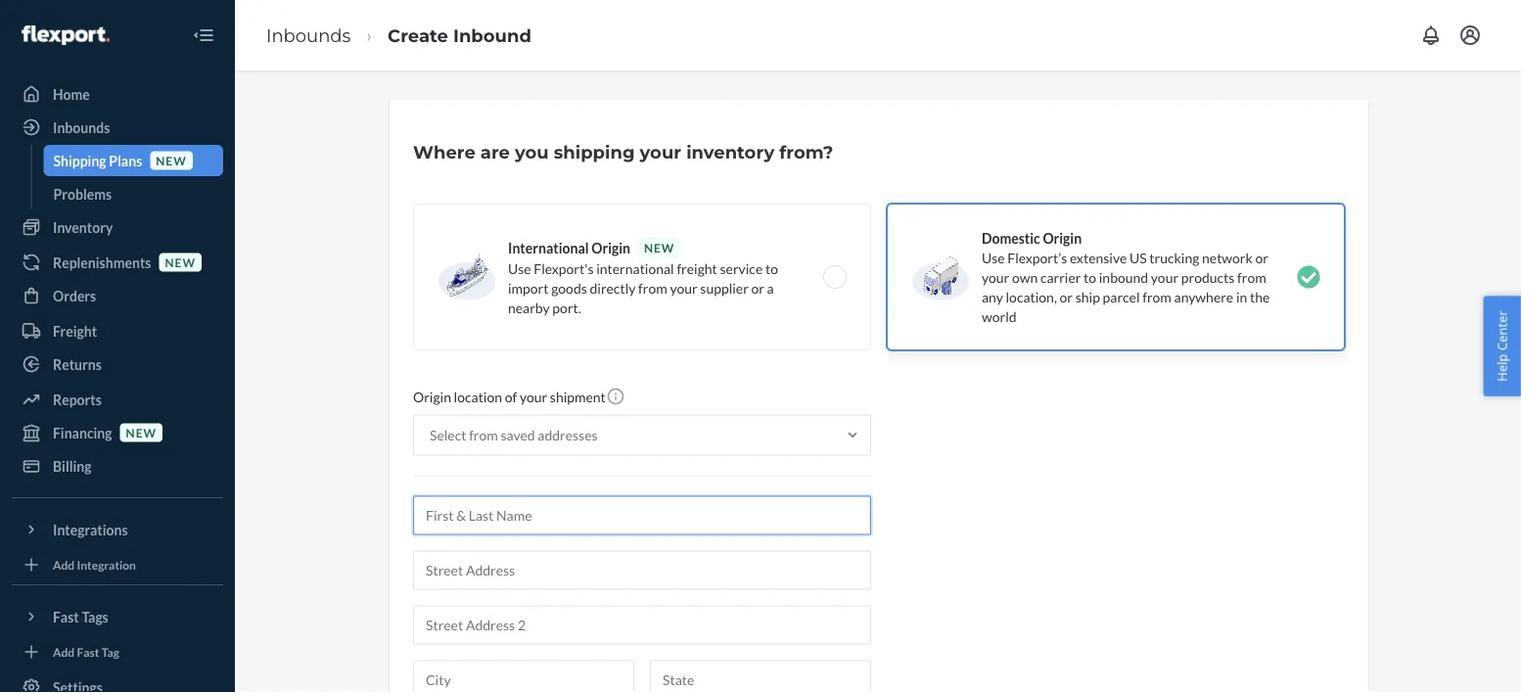 Task type: describe. For each thing, give the bounding box(es) containing it.
orders
[[53, 287, 96, 304]]

freight link
[[12, 315, 223, 347]]

are
[[481, 141, 510, 163]]

ship
[[1076, 288, 1100, 305]]

tag
[[102, 645, 119, 659]]

billing link
[[12, 450, 223, 482]]

create inbound link
[[388, 24, 532, 46]]

select
[[430, 427, 467, 444]]

center
[[1494, 311, 1511, 351]]

inbound
[[453, 24, 532, 46]]

billing
[[53, 458, 92, 474]]

integrations
[[53, 521, 128, 538]]

in
[[1237, 288, 1248, 305]]

freight
[[53, 323, 97, 339]]

1 horizontal spatial or
[[1060, 288, 1073, 305]]

open notifications image
[[1420, 24, 1443, 47]]

directly
[[590, 280, 636, 296]]

1 vertical spatial fast
[[77, 645, 99, 659]]

add integration
[[53, 558, 136, 572]]

your inside use flexport's international freight service to import goods directly from your supplier or a nearby port.
[[670, 280, 698, 296]]

a
[[767, 280, 774, 296]]

network
[[1202, 249, 1253, 266]]

create inbound
[[388, 24, 532, 46]]

goods
[[551, 280, 587, 296]]

world
[[982, 308, 1017, 325]]

from up the
[[1238, 269, 1267, 285]]

new for replenishments
[[165, 255, 196, 269]]

reports link
[[12, 384, 223, 415]]

location,
[[1006, 288, 1057, 305]]

inventory
[[53, 219, 113, 235]]

international
[[508, 239, 589, 256]]

use flexport's international freight service to import goods directly from your supplier or a nearby port.
[[508, 260, 778, 316]]

close navigation image
[[192, 24, 215, 47]]

add integration link
[[12, 553, 223, 577]]

to inside use flexport's international freight service to import goods directly from your supplier or a nearby port.
[[766, 260, 778, 277]]

freight
[[677, 260, 718, 277]]

reports
[[53, 391, 102, 408]]

new for financing
[[126, 425, 157, 440]]

or inside use flexport's international freight service to import goods directly from your supplier or a nearby port.
[[752, 280, 765, 296]]

nearby
[[508, 299, 550, 316]]

1 vertical spatial inbounds link
[[12, 112, 223, 143]]

port.
[[553, 299, 581, 316]]

inventory
[[687, 141, 775, 163]]

shipment
[[550, 389, 606, 405]]

inbound
[[1099, 269, 1149, 285]]

new for international origin
[[644, 240, 675, 255]]

any
[[982, 288, 1003, 305]]

replenishments
[[53, 254, 151, 271]]

supplier
[[700, 280, 749, 296]]

use inside use flexport's international freight service to import goods directly from your supplier or a nearby port.
[[508, 260, 531, 277]]

shipping plans
[[53, 152, 142, 169]]

use inside the domestic origin use flexport's extensive us trucking network or your own carrier to inbound your products from any location, or ship parcel from anywhere in the world
[[982, 249, 1005, 266]]

0 horizontal spatial origin
[[413, 389, 451, 405]]

from left saved
[[469, 427, 498, 444]]

orders link
[[12, 280, 223, 311]]

location
[[454, 389, 502, 405]]

your right of
[[520, 389, 547, 405]]

the
[[1250, 288, 1270, 305]]

returns link
[[12, 349, 223, 380]]

create
[[388, 24, 448, 46]]

origin for domestic
[[1043, 230, 1082, 246]]

domestic origin use flexport's extensive us trucking network or your own carrier to inbound your products from any location, or ship parcel from anywhere in the world
[[982, 230, 1270, 325]]

you
[[515, 141, 549, 163]]

from right parcel at the top
[[1143, 288, 1172, 305]]

flexport's
[[1008, 249, 1068, 266]]

parcel
[[1103, 288, 1140, 305]]

where are you shipping your inventory from?
[[413, 141, 834, 163]]

of
[[505, 389, 517, 405]]



Task type: vqa. For each thing, say whether or not it's contained in the screenshot.
the topmost delivery
no



Task type: locate. For each thing, give the bounding box(es) containing it.
to up ship
[[1084, 269, 1097, 285]]

or right network
[[1256, 249, 1269, 266]]

home link
[[12, 78, 223, 110]]

0 horizontal spatial inbounds link
[[12, 112, 223, 143]]

returns
[[53, 356, 102, 373]]

from
[[1238, 269, 1267, 285], [639, 280, 668, 296], [1143, 288, 1172, 305], [469, 427, 498, 444]]

help center
[[1494, 311, 1511, 382]]

domestic
[[982, 230, 1041, 246]]

flexport logo image
[[22, 25, 109, 45]]

1 horizontal spatial to
[[1084, 269, 1097, 285]]

flexport's
[[534, 260, 594, 277]]

from inside use flexport's international freight service to import goods directly from your supplier or a nearby port.
[[639, 280, 668, 296]]

1 horizontal spatial use
[[982, 249, 1005, 266]]

2 horizontal spatial or
[[1256, 249, 1269, 266]]

fast
[[53, 609, 79, 625], [77, 645, 99, 659]]

trucking
[[1150, 249, 1200, 266]]

origin up flexport's
[[1043, 230, 1082, 246]]

inbounds link
[[266, 24, 351, 46], [12, 112, 223, 143]]

your down trucking
[[1151, 269, 1179, 285]]

or down carrier
[[1060, 288, 1073, 305]]

new up international
[[644, 240, 675, 255]]

open account menu image
[[1459, 24, 1482, 47]]

1 vertical spatial inbounds
[[53, 119, 110, 136]]

First & Last Name text field
[[413, 496, 871, 535]]

new down reports link
[[126, 425, 157, 440]]

where
[[413, 141, 476, 163]]

new up orders link
[[165, 255, 196, 269]]

plans
[[109, 152, 142, 169]]

anywhere
[[1175, 288, 1234, 305]]

tags
[[82, 609, 108, 625]]

from?
[[780, 141, 834, 163]]

addresses
[[538, 427, 598, 444]]

own
[[1012, 269, 1038, 285]]

use up import
[[508, 260, 531, 277]]

0 vertical spatial inbounds
[[266, 24, 351, 46]]

1 horizontal spatial inbounds
[[266, 24, 351, 46]]

add for add integration
[[53, 558, 75, 572]]

add
[[53, 558, 75, 572], [53, 645, 75, 659]]

or left a
[[752, 280, 765, 296]]

shipping
[[53, 152, 106, 169]]

home
[[53, 86, 90, 102]]

City text field
[[413, 660, 635, 692]]

shipping
[[554, 141, 635, 163]]

to up a
[[766, 260, 778, 277]]

international origin
[[508, 239, 631, 256]]

0 vertical spatial fast
[[53, 609, 79, 625]]

inbounds link inside breadcrumbs navigation
[[266, 24, 351, 46]]

add for add fast tag
[[53, 645, 75, 659]]

0 horizontal spatial to
[[766, 260, 778, 277]]

add fast tag
[[53, 645, 119, 659]]

to inside the domestic origin use flexport's extensive us trucking network or your own carrier to inbound your products from any location, or ship parcel from anywhere in the world
[[1084, 269, 1097, 285]]

or
[[1256, 249, 1269, 266], [752, 280, 765, 296], [1060, 288, 1073, 305]]

fast tags button
[[12, 601, 223, 633]]

problems
[[53, 186, 112, 202]]

fast left tag
[[77, 645, 99, 659]]

import
[[508, 280, 549, 296]]

saved
[[501, 427, 535, 444]]

service
[[720, 260, 763, 277]]

0 horizontal spatial or
[[752, 280, 765, 296]]

breadcrumbs navigation
[[251, 7, 547, 64]]

1 add from the top
[[53, 558, 75, 572]]

from down international
[[639, 280, 668, 296]]

products
[[1182, 269, 1235, 285]]

2 add from the top
[[53, 645, 75, 659]]

2 horizontal spatial origin
[[1043, 230, 1082, 246]]

international
[[597, 260, 674, 277]]

new right the plans
[[156, 153, 187, 167]]

integration
[[77, 558, 136, 572]]

fast left the "tags" at the bottom of the page
[[53, 609, 79, 625]]

add left the integration on the left of page
[[53, 558, 75, 572]]

inventory link
[[12, 212, 223, 243]]

0 horizontal spatial use
[[508, 260, 531, 277]]

new
[[156, 153, 187, 167], [644, 240, 675, 255], [165, 255, 196, 269], [126, 425, 157, 440]]

add down fast tags
[[53, 645, 75, 659]]

fast inside dropdown button
[[53, 609, 79, 625]]

use
[[982, 249, 1005, 266], [508, 260, 531, 277]]

1 horizontal spatial inbounds link
[[266, 24, 351, 46]]

Street Address 2 text field
[[413, 606, 871, 645]]

0 vertical spatial inbounds link
[[266, 24, 351, 46]]

State text field
[[650, 660, 871, 692]]

1 horizontal spatial origin
[[592, 239, 631, 256]]

Street Address text field
[[413, 551, 871, 590]]

us
[[1130, 249, 1147, 266]]

inbounds
[[266, 24, 351, 46], [53, 119, 110, 136]]

fast tags
[[53, 609, 108, 625]]

check circle image
[[1297, 265, 1321, 289]]

select from saved addresses
[[430, 427, 598, 444]]

help
[[1494, 354, 1511, 382]]

financing
[[53, 424, 112, 441]]

add fast tag link
[[12, 640, 223, 664]]

origin up select
[[413, 389, 451, 405]]

your down freight
[[670, 280, 698, 296]]

integrations button
[[12, 514, 223, 545]]

origin location of your shipment
[[413, 389, 606, 405]]

new for shipping plans
[[156, 153, 187, 167]]

extensive
[[1070, 249, 1127, 266]]

0 vertical spatial add
[[53, 558, 75, 572]]

carrier
[[1041, 269, 1081, 285]]

origin for international
[[592, 239, 631, 256]]

inbounds inside breadcrumbs navigation
[[266, 24, 351, 46]]

your right shipping on the left top of the page
[[640, 141, 682, 163]]

origin up international
[[592, 239, 631, 256]]

1 vertical spatial add
[[53, 645, 75, 659]]

origin
[[1043, 230, 1082, 246], [592, 239, 631, 256], [413, 389, 451, 405]]

problems link
[[44, 178, 223, 210]]

0 horizontal spatial inbounds
[[53, 119, 110, 136]]

use down domestic
[[982, 249, 1005, 266]]

your
[[640, 141, 682, 163], [982, 269, 1010, 285], [1151, 269, 1179, 285], [670, 280, 698, 296], [520, 389, 547, 405]]

to
[[766, 260, 778, 277], [1084, 269, 1097, 285]]

origin inside the domestic origin use flexport's extensive us trucking network or your own carrier to inbound your products from any location, or ship parcel from anywhere in the world
[[1043, 230, 1082, 246]]

your up any
[[982, 269, 1010, 285]]

help center button
[[1484, 296, 1522, 396]]



